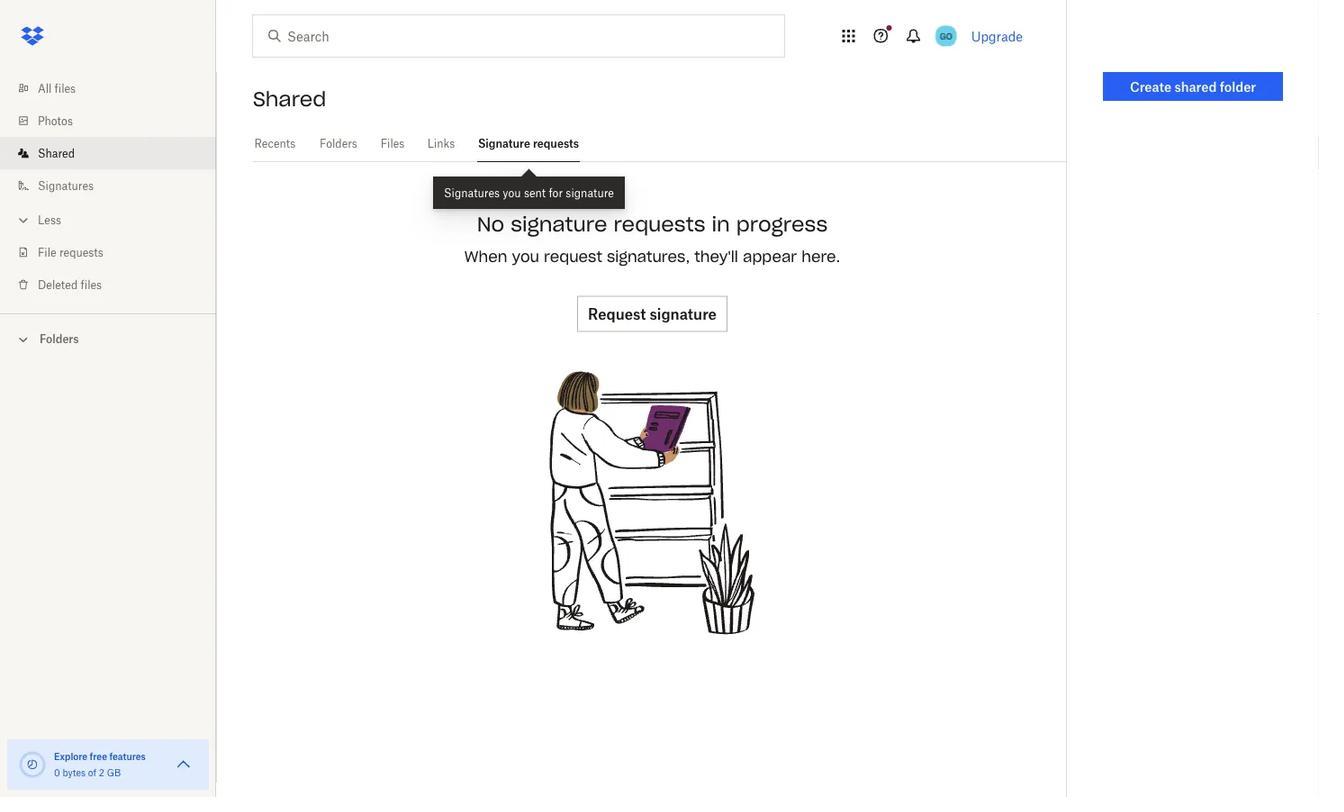 Task type: locate. For each thing, give the bounding box(es) containing it.
requests right 'file'
[[59, 245, 103, 259]]

files for all files
[[55, 82, 76, 95]]

dropbox image
[[14, 18, 50, 54]]

you for request
[[512, 248, 539, 266]]

gb
[[107, 767, 121, 778]]

signatures up less
[[38, 179, 94, 192]]

create
[[1130, 79, 1172, 94]]

upgrade
[[972, 28, 1023, 44]]

1 vertical spatial files
[[81, 278, 102, 291]]

shared
[[253, 86, 326, 112], [38, 146, 75, 160]]

0 vertical spatial files
[[55, 82, 76, 95]]

files
[[55, 82, 76, 95], [81, 278, 102, 291]]

go
[[940, 30, 953, 41]]

upgrade link
[[972, 28, 1023, 44]]

0 horizontal spatial files
[[55, 82, 76, 95]]

1 vertical spatial folders
[[40, 332, 79, 346]]

shared list item
[[0, 137, 216, 169]]

signature inside button
[[650, 305, 717, 322]]

explore
[[54, 751, 88, 762]]

quota usage element
[[18, 750, 47, 779]]

requests inside "link"
[[59, 245, 103, 259]]

requests for signature requests
[[533, 137, 579, 150]]

illustration of an empty shelf image
[[517, 368, 788, 638]]

folders inside button
[[40, 332, 79, 346]]

less image
[[14, 211, 32, 229]]

photos
[[38, 114, 73, 127]]

1 horizontal spatial files
[[81, 278, 102, 291]]

request signature
[[588, 305, 717, 322]]

you right when
[[512, 248, 539, 266]]

files right all
[[55, 82, 76, 95]]

you
[[503, 186, 521, 199], [512, 248, 539, 266]]

deleted
[[38, 278, 78, 291]]

files link
[[380, 126, 405, 159]]

sent
[[524, 186, 546, 199]]

you left sent
[[503, 186, 521, 199]]

signature
[[566, 186, 614, 199], [511, 211, 607, 236], [650, 305, 717, 322]]

folders
[[320, 137, 357, 150], [40, 332, 79, 346]]

0 vertical spatial you
[[503, 186, 521, 199]]

1 horizontal spatial requests
[[533, 137, 579, 150]]

0 horizontal spatial signatures
[[38, 179, 94, 192]]

list
[[0, 61, 216, 313]]

0 vertical spatial requests
[[533, 137, 579, 150]]

0 vertical spatial shared
[[253, 86, 326, 112]]

signature right for
[[566, 186, 614, 199]]

1 vertical spatial signature
[[511, 211, 607, 236]]

files right deleted
[[81, 278, 102, 291]]

of
[[88, 767, 96, 778]]

photos link
[[14, 104, 216, 137]]

files inside "link"
[[55, 82, 76, 95]]

request
[[544, 248, 603, 266]]

requests up when you request signatures, they'll appear here.
[[614, 211, 706, 236]]

signatures up no
[[444, 186, 500, 199]]

signature
[[478, 137, 530, 150]]

signature for no
[[511, 211, 607, 236]]

1 vertical spatial requests
[[614, 211, 706, 236]]

signatures,
[[607, 248, 690, 266]]

folders down deleted
[[40, 332, 79, 346]]

recents link
[[253, 126, 297, 159]]

signature down for
[[511, 211, 607, 236]]

shared up recents link
[[253, 86, 326, 112]]

0 horizontal spatial requests
[[59, 245, 103, 259]]

2 vertical spatial requests
[[59, 245, 103, 259]]

tab list
[[253, 126, 1066, 162]]

requests
[[533, 137, 579, 150], [614, 211, 706, 236], [59, 245, 103, 259]]

you for sent
[[503, 186, 521, 199]]

explore free features 0 bytes of 2 gb
[[54, 751, 146, 778]]

signatures for signatures
[[38, 179, 94, 192]]

2 vertical spatial signature
[[650, 305, 717, 322]]

requests up for
[[533, 137, 579, 150]]

requests for file requests
[[59, 245, 103, 259]]

0 horizontal spatial shared
[[38, 146, 75, 160]]

0 horizontal spatial folders
[[40, 332, 79, 346]]

shared down photos on the left top of the page
[[38, 146, 75, 160]]

signature down when you request signatures, they'll appear here.
[[650, 305, 717, 322]]

0 vertical spatial folders
[[320, 137, 357, 150]]

1 vertical spatial shared
[[38, 146, 75, 160]]

1 horizontal spatial signatures
[[444, 186, 500, 199]]

deleted files link
[[14, 268, 216, 301]]

signatures you sent for signature
[[444, 186, 614, 199]]

signatures for signatures you sent for signature
[[444, 186, 500, 199]]

0
[[54, 767, 60, 778]]

no signature requests in progress
[[477, 211, 828, 236]]

0 vertical spatial signature
[[566, 186, 614, 199]]

signature requests link
[[477, 126, 580, 159]]

signatures
[[38, 179, 94, 192], [444, 186, 500, 199]]

files for deleted files
[[81, 278, 102, 291]]

request
[[588, 305, 646, 322]]

appear
[[743, 248, 797, 266]]

1 vertical spatial you
[[512, 248, 539, 266]]

1 horizontal spatial folders
[[320, 137, 357, 150]]

2 horizontal spatial requests
[[614, 211, 706, 236]]

folders left files
[[320, 137, 357, 150]]

1 horizontal spatial shared
[[253, 86, 326, 112]]

free
[[90, 751, 107, 762]]



Task type: vqa. For each thing, say whether or not it's contained in the screenshot.
here.
yes



Task type: describe. For each thing, give the bounding box(es) containing it.
create shared folder
[[1130, 79, 1256, 94]]

all files link
[[14, 72, 216, 104]]

tab list containing recents
[[253, 126, 1066, 162]]

links link
[[427, 126, 456, 159]]

folder
[[1220, 79, 1256, 94]]

for
[[549, 186, 563, 199]]

file requests
[[38, 245, 103, 259]]

recents
[[255, 137, 296, 150]]

folders button
[[0, 325, 216, 352]]

folders link
[[319, 126, 359, 159]]

create shared folder button
[[1103, 72, 1283, 101]]

2
[[99, 767, 104, 778]]

file
[[38, 245, 56, 259]]

file requests link
[[14, 236, 216, 268]]

no
[[477, 211, 505, 236]]

when you request signatures, they'll appear here.
[[465, 248, 840, 266]]

links
[[428, 137, 455, 150]]

less
[[38, 213, 61, 227]]

list containing all files
[[0, 61, 216, 313]]

progress
[[737, 211, 828, 236]]

here.
[[802, 248, 840, 266]]

features
[[109, 751, 146, 762]]

shared
[[1175, 79, 1217, 94]]

bytes
[[63, 767, 86, 778]]

signature for request
[[650, 305, 717, 322]]

signatures link
[[14, 169, 216, 202]]

shared link
[[14, 137, 216, 169]]

all
[[38, 82, 52, 95]]

in
[[712, 211, 730, 236]]

signature requests
[[478, 137, 579, 150]]

go button
[[932, 22, 961, 50]]

folders inside tab list
[[320, 137, 357, 150]]

deleted files
[[38, 278, 102, 291]]

they'll
[[695, 248, 738, 266]]

shared inside shared list item
[[38, 146, 75, 160]]

all files
[[38, 82, 76, 95]]

files
[[381, 137, 405, 150]]

request signature button
[[577, 296, 728, 332]]

when
[[465, 248, 507, 266]]

Search in folder "Dropbox" text field
[[287, 26, 748, 46]]



